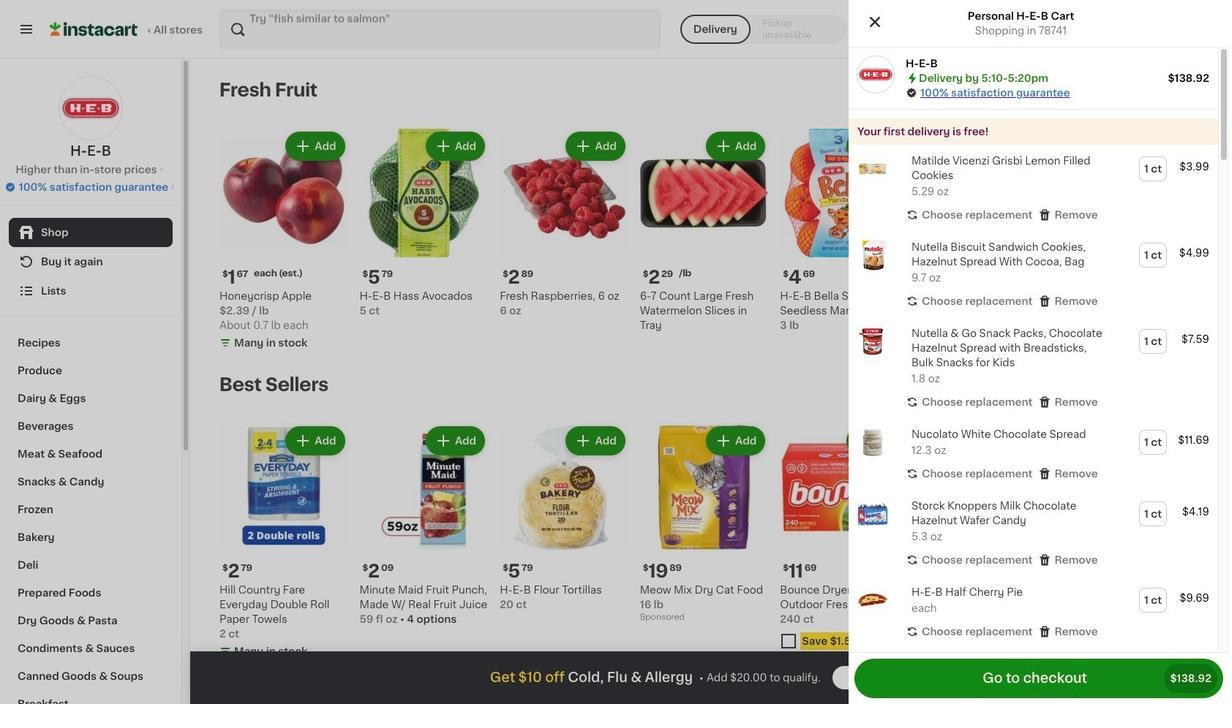 Task type: describe. For each thing, give the bounding box(es) containing it.
7 product group from the top
[[849, 648, 1218, 705]]

h-e-b half cherry pie image
[[858, 585, 888, 616]]

3 product group from the top
[[849, 318, 1218, 419]]

get $10 off cold, flu & allergy region
[[190, 652, 1229, 705]]

matilde vicenzi grisbì lemon filled cookies image
[[858, 154, 888, 184]]

instacart logo image
[[50, 20, 138, 38]]

0 vertical spatial sponsored image
[[640, 614, 684, 622]]

h-e-b logo image
[[59, 76, 123, 140]]

storck knoppers milk chocolate hazelnut wafer candy image
[[858, 499, 888, 530]]

h e b image
[[858, 56, 894, 93]]



Task type: locate. For each thing, give the bounding box(es) containing it.
main content
[[190, 59, 1229, 705]]

item carousel region
[[220, 76, 1189, 359], [220, 371, 1189, 678]]

6 product group from the top
[[849, 577, 1218, 648]]

status
[[802, 637, 858, 647]]

1 horizontal spatial sponsored image
[[780, 660, 824, 669]]

$1.67 each (estimated) element
[[220, 263, 348, 289]]

$2.29 per pound element
[[640, 263, 769, 289]]

0 horizontal spatial sponsored image
[[640, 614, 684, 622]]

1 vertical spatial item carousel region
[[220, 371, 1189, 678]]

sponsored image
[[640, 614, 684, 622], [780, 660, 824, 669]]

product group
[[220, 129, 348, 353], [360, 129, 488, 318], [500, 129, 628, 318], [640, 129, 769, 333], [780, 129, 909, 333], [920, 129, 1049, 338], [1061, 129, 1189, 318], [220, 423, 348, 662], [360, 423, 488, 627], [500, 423, 628, 613], [640, 423, 769, 626], [780, 423, 909, 673], [920, 423, 1049, 648], [1061, 423, 1189, 648]]

None search field
[[219, 9, 661, 50]]

treatment tracker modal dialog
[[190, 652, 1229, 705]]

nutella & go snack packs, chocolate hazelnut spread with breadsticks, bulk snacks for kids image
[[858, 326, 888, 357]]

1 item carousel region from the top
[[220, 76, 1189, 359]]

product group
[[849, 145, 1218, 231], [849, 231, 1218, 318], [849, 318, 1218, 419], [849, 419, 1218, 490], [849, 490, 1218, 577], [849, 577, 1218, 648], [849, 648, 1218, 705]]

5 product group from the top
[[849, 490, 1218, 577]]

nucolato white chocolate spread image
[[858, 427, 888, 458]]

0 vertical spatial item carousel region
[[220, 76, 1189, 359]]

2 item carousel region from the top
[[220, 371, 1189, 678]]

2 product group from the top
[[849, 231, 1218, 318]]

1 vertical spatial sponsored image
[[780, 660, 824, 669]]

4 product group from the top
[[849, 419, 1218, 490]]

1 product group from the top
[[849, 145, 1218, 231]]

nutella biscuit sandwich cookies, hazelnut spread with cocoa, bag image
[[858, 240, 888, 271]]

service type group
[[680, 15, 847, 44]]



Task type: vqa. For each thing, say whether or not it's contained in the screenshot.
the Ready
no



